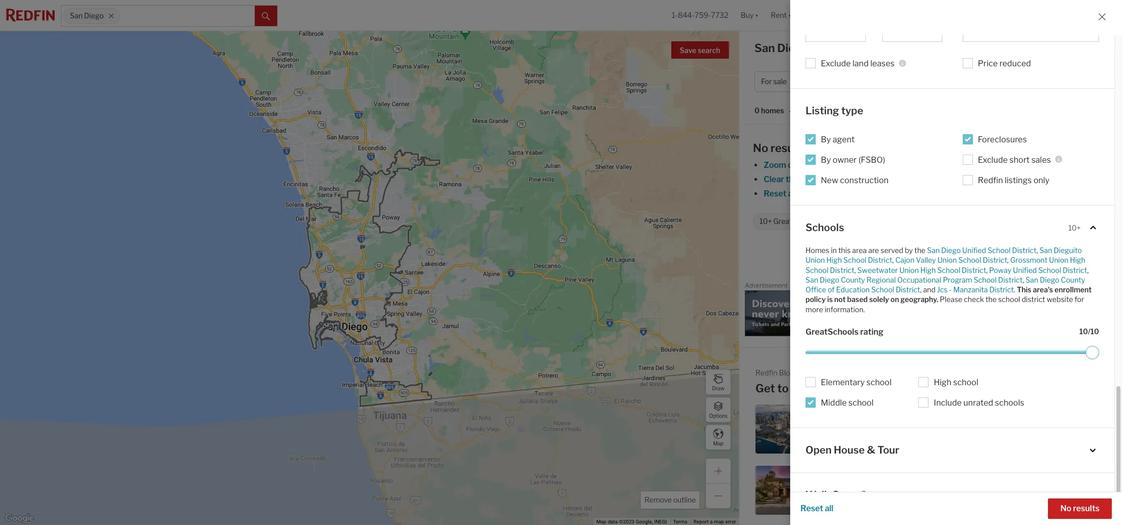 Task type: vqa. For each thing, say whether or not it's contained in the screenshot.
Include unrated schools
yes



Task type: locate. For each thing, give the bounding box(es) containing it.
1 horizontal spatial 10+
[[1069, 224, 1081, 232]]

, down the served at the right top
[[893, 256, 896, 265]]

diego inside san diego county office of education school district
[[1040, 276, 1060, 284]]

0 vertical spatial no results
[[753, 141, 808, 155]]

diego up 'of'
[[820, 276, 840, 284]]

1 horizontal spatial ca
[[882, 382, 898, 395]]

0 vertical spatial map
[[713, 441, 724, 447]]

map
[[801, 175, 817, 184], [714, 519, 724, 525]]

10
[[1080, 327, 1089, 336]]

1 vertical spatial reset
[[801, 504, 824, 514]]

that
[[829, 496, 842, 503]]

0 vertical spatial 6
[[1005, 417, 1009, 424]]

(fsbo)
[[859, 155, 886, 165]]

diego, inside redfin blog get to know san diego, ca
[[846, 382, 879, 395]]

0 horizontal spatial san diego
[[70, 11, 104, 20]]

1 horizontal spatial map
[[801, 175, 817, 184]]

no results inside 'button'
[[1061, 504, 1100, 514]]

map right a
[[714, 519, 724, 525]]

no down finest at bottom right
[[1061, 504, 1072, 514]]

1 horizontal spatial no results
[[1061, 504, 1100, 514]]

the right by
[[915, 246, 926, 255]]

1 vertical spatial diego,
[[846, 382, 879, 395]]

0 horizontal spatial results
[[771, 141, 808, 155]]

homes up exclude land leases
[[832, 41, 870, 55]]

1 vertical spatial rating
[[861, 327, 884, 337]]

2 vertical spatial redfin
[[756, 369, 778, 377]]

report a map error link
[[694, 519, 736, 525]]

elementary school
[[821, 378, 892, 388]]

district up 'grossmont'
[[1013, 246, 1037, 255]]

not
[[835, 295, 846, 304]]

high down dieguito
[[1071, 256, 1086, 265]]

no results up zoom out button
[[753, 141, 808, 155]]

reset all button
[[801, 499, 834, 519]]

diego up things
[[1043, 478, 1061, 486]]

0 vertical spatial map
[[801, 175, 817, 184]]

what
[[1005, 478, 1022, 486]]

1 vertical spatial map
[[714, 519, 724, 525]]

6 up projects
[[1005, 417, 1009, 424]]

0 vertical spatial homes
[[832, 41, 870, 55]]

1 horizontal spatial exclude
[[978, 155, 1008, 165]]

0 horizontal spatial all
[[788, 189, 797, 199]]

to down blog
[[778, 382, 789, 395]]

in inside 6 home remodeling projects to boost your property value in san diego
[[1053, 435, 1058, 442]]

leases
[[871, 59, 895, 68]]

exclude land leases
[[821, 59, 895, 68]]

1 horizontal spatial all
[[825, 504, 834, 514]]

inegi
[[654, 519, 667, 525]]

district up the enrollment
[[1063, 266, 1088, 275]]

san diego county office of education school district link
[[806, 276, 1086, 294]]

ca up where
[[882, 382, 898, 395]]

redfin up "get"
[[756, 369, 778, 377]]

zoom out clear the map boundary reset all filters
[[764, 160, 856, 199]]

1 horizontal spatial rating
[[861, 327, 884, 337]]

exclude for exclude short sales
[[978, 155, 1008, 165]]

0 horizontal spatial for
[[872, 41, 888, 55]]

district
[[1013, 246, 1037, 255], [868, 256, 893, 265], [983, 256, 1008, 265], [830, 266, 855, 275], [962, 266, 987, 275], [1063, 266, 1088, 275], [999, 276, 1023, 284], [896, 286, 921, 294], [990, 286, 1014, 294]]

for sale button
[[755, 72, 807, 92]]

home up that
[[829, 487, 848, 495]]

union inside the sweetwater union high school district , poway unified school district , san diego county regional occupational program school district ,
[[900, 266, 919, 275]]

map left data
[[597, 519, 607, 525]]

include unrated schools
[[934, 398, 1025, 408]]

0 horizontal spatial report
[[694, 519, 709, 525]]

school down regional
[[872, 286, 895, 294]]

san inside the sweetwater union high school district , poway unified school district , san diego county regional occupational program school district ,
[[806, 276, 819, 284]]

1 horizontal spatial is
[[1023, 478, 1028, 486]]

manzanita
[[954, 286, 988, 294]]

school up office
[[806, 266, 829, 275]]

district down poway
[[990, 286, 1014, 294]]

report ad button
[[1095, 284, 1117, 292]]

no results
[[753, 141, 808, 155], [1061, 504, 1100, 514]]

no up zoom
[[753, 141, 769, 155]]

a
[[710, 519, 713, 525]]

school inside grossmont union high school district
[[806, 266, 829, 275]]

reset inside button
[[801, 504, 824, 514]]

by
[[821, 135, 831, 144], [821, 155, 831, 165]]

report inside button
[[1095, 284, 1110, 290]]

1 horizontal spatial results
[[1074, 504, 1100, 514]]

0 horizontal spatial map
[[597, 519, 607, 525]]

luxury right top
[[891, 478, 913, 486]]

1 vertical spatial san diego
[[953, 253, 991, 263]]

of
[[828, 286, 835, 294]]

10+ up dieguito
[[1069, 224, 1081, 232]]

diego up area's
[[1040, 276, 1060, 284]]

0 horizontal spatial is
[[828, 295, 833, 304]]

is inside 'what is san diego known for? 16 things to love about america's finest city'
[[1023, 478, 1028, 486]]

data
[[608, 519, 618, 525]]

by for by owner (fsbo)
[[821, 155, 831, 165]]

school inside san diego county office of education school district
[[872, 286, 895, 294]]

1 horizontal spatial list box
[[882, 21, 943, 42]]

0 horizontal spatial exclude
[[821, 59, 851, 68]]

ca up exclude land leases
[[814, 41, 830, 55]]

10+ down reset all filters button
[[760, 217, 772, 226]]

1 vertical spatial unified
[[1014, 266, 1037, 275]]

1 vertical spatial all
[[825, 504, 834, 514]]

the inside 'exploring the 6 top luxury home features in san diego that define luxury living'
[[861, 478, 871, 486]]

1 vertical spatial 6
[[872, 478, 877, 486]]

things
[[1029, 487, 1050, 495]]

define
[[844, 496, 864, 503]]

0 vertical spatial all
[[788, 189, 797, 199]]

score®
[[833, 489, 867, 502]]

unified down 'grossmont'
[[1014, 266, 1037, 275]]

10 /10
[[1080, 327, 1100, 336]]

1 horizontal spatial home
[[1010, 417, 1029, 424]]

san diego left the remove san diego icon
[[70, 11, 104, 20]]

remove san diego image
[[108, 13, 115, 19]]

1 vertical spatial homes
[[806, 246, 830, 255]]

zoom
[[764, 160, 787, 170]]

program
[[943, 276, 973, 284]]

0 vertical spatial home
[[1010, 417, 1029, 424]]

redfin up the sweetwater
[[871, 253, 896, 263]]

1 horizontal spatial redfin
[[871, 253, 896, 263]]

education
[[837, 286, 870, 294]]

redfin left listings
[[978, 175, 1003, 185]]

map inside map button
[[713, 441, 724, 447]]

enrollment
[[1055, 286, 1092, 294]]

report left ad
[[1095, 284, 1110, 290]]

10+ for 10+
[[1069, 224, 1081, 232]]

exclude down san diego, ca homes for sale
[[821, 59, 851, 68]]

0 horizontal spatial ca
[[814, 41, 830, 55]]

2 horizontal spatial list box
[[963, 21, 1100, 42]]

greatschools rating
[[806, 327, 884, 337]]

6 inside 'exploring the 6 top luxury home features in san diego that define luxury living'
[[872, 478, 877, 486]]

list box up leases
[[882, 21, 943, 42]]

the up features
[[861, 478, 871, 486]]

,
[[1037, 246, 1039, 255], [893, 256, 896, 265], [1008, 256, 1009, 265], [855, 266, 858, 275], [987, 266, 988, 275], [1088, 266, 1089, 275], [1023, 276, 1025, 284], [921, 286, 924, 294]]

redfin inside redfin blog get to know san diego, ca
[[756, 369, 778, 377]]

1 vertical spatial no results
[[1061, 504, 1100, 514]]

6 left top
[[872, 478, 877, 486]]

1 vertical spatial ca
[[882, 382, 898, 395]]

0 vertical spatial exclude
[[821, 59, 851, 68]]

redfin for only
[[978, 175, 1003, 185]]

1 horizontal spatial diego,
[[846, 382, 879, 395]]

-
[[950, 286, 952, 294]]

regional
[[867, 276, 896, 284]]

6 inside 6 home remodeling projects to boost your property value in san diego
[[1005, 417, 1009, 424]]

homes in this area are served by the san diego unified school district ,
[[806, 246, 1040, 255]]

district up poway
[[983, 256, 1008, 265]]

2 horizontal spatial redfin
[[978, 175, 1003, 185]]

school down .
[[999, 295, 1021, 304]]

19 popular san diego neighborhoods: where to live in san diego in 2023
[[829, 417, 909, 442]]

sweetwater union high school district , poway unified school district , san diego county regional occupational program school district ,
[[806, 266, 1089, 284]]

by left the 'owner'
[[821, 155, 831, 165]]

1 horizontal spatial for
[[1075, 295, 1085, 304]]

is up 16
[[1023, 478, 1028, 486]]

&
[[867, 444, 876, 457]]

submit search image
[[262, 12, 270, 20]]

0 vertical spatial is
[[828, 295, 833, 304]]

0 vertical spatial redfin
[[978, 175, 1003, 185]]

recommended button
[[813, 106, 875, 116]]

listing type
[[806, 105, 864, 117]]

0 horizontal spatial list box
[[806, 21, 866, 42]]

1 list box from the left
[[806, 21, 866, 42]]

draw
[[712, 385, 725, 391]]

1 horizontal spatial no
[[1061, 504, 1072, 514]]

1 vertical spatial home
[[829, 487, 848, 495]]

1-
[[672, 11, 678, 20]]

reset all filters button
[[764, 189, 822, 199]]

san diego up program
[[953, 253, 991, 263]]

unified up cajon valley union school district ,
[[963, 246, 987, 255]]

blog
[[779, 369, 795, 377]]

no
[[753, 141, 769, 155], [1061, 504, 1072, 514]]

school
[[999, 295, 1021, 304], [867, 378, 892, 388], [954, 378, 979, 388], [849, 398, 874, 408]]

county up education
[[841, 276, 865, 284]]

list box
[[806, 21, 866, 42], [882, 21, 943, 42], [963, 21, 1100, 42]]

1 horizontal spatial luxury
[[891, 478, 913, 486]]

results up out
[[771, 141, 808, 155]]

san inside 'what is san diego known for? 16 things to love about america's finest city'
[[1030, 478, 1042, 486]]

1 horizontal spatial reset
[[801, 504, 824, 514]]

2023
[[890, 435, 908, 442]]

save
[[680, 46, 697, 55]]

tour
[[878, 444, 900, 457]]

0 horizontal spatial 10+
[[760, 217, 772, 226]]

1 horizontal spatial map
[[713, 441, 724, 447]]

1 vertical spatial for
[[1075, 295, 1085, 304]]

1 vertical spatial redfin
[[871, 253, 896, 263]]

home up projects
[[1010, 417, 1029, 424]]

0 horizontal spatial luxury
[[866, 496, 888, 503]]

2 county from the left
[[1061, 276, 1086, 284]]

0 vertical spatial no
[[753, 141, 769, 155]]

diego, up for sale button
[[778, 41, 811, 55]]

0 vertical spatial unified
[[963, 246, 987, 255]]

county inside the sweetwater union high school district , poway unified school district , san diego county regional occupational program school district ,
[[841, 276, 865, 284]]

san inside san diego county office of education school district
[[1026, 276, 1039, 284]]

district inside grossmont union high school district
[[830, 266, 855, 275]]

1 vertical spatial results
[[1074, 504, 1100, 514]]

land
[[853, 59, 869, 68]]

1 horizontal spatial homes
[[832, 41, 870, 55]]

1 horizontal spatial unified
[[1014, 266, 1037, 275]]

to inside redfin blog get to know san diego, ca
[[778, 382, 789, 395]]

for up leases
[[872, 41, 888, 55]]

1 horizontal spatial san diego
[[953, 253, 991, 263]]

0 vertical spatial results
[[771, 141, 808, 155]]

0 horizontal spatial reset
[[764, 189, 787, 199]]

rating
[[821, 217, 840, 226], [861, 327, 884, 337]]

greatschools down reset all filters button
[[774, 217, 819, 226]]

1 vertical spatial is
[[1023, 478, 1028, 486]]

district up the sweetwater
[[868, 256, 893, 265]]

diego up living
[[898, 487, 916, 495]]

results
[[771, 141, 808, 155], [1074, 504, 1100, 514]]

diego down the your on the right
[[1073, 435, 1091, 442]]

6 home remodeling projects to boost your property value in san diego
[[1005, 417, 1091, 442]]

to up 2023
[[903, 426, 909, 433]]

please check the school district website for more information.
[[806, 295, 1085, 314]]

county up the enrollment
[[1061, 276, 1086, 284]]

the right check
[[986, 295, 997, 304]]

dieguito
[[1054, 246, 1082, 255]]

no results down city at the bottom right
[[1061, 504, 1100, 514]]

google,
[[636, 519, 653, 525]]

0 vertical spatial san diego
[[70, 11, 104, 20]]

remove outline
[[645, 496, 696, 505]]

the inside please check the school district website for more information.
[[986, 295, 997, 304]]

0 horizontal spatial home
[[829, 487, 848, 495]]

map button
[[706, 425, 731, 450]]

, up this
[[1023, 276, 1025, 284]]

diego up &
[[864, 435, 882, 442]]

2 by from the top
[[821, 155, 831, 165]]

school inside san dieguito union high school district
[[844, 256, 867, 265]]

844-
[[678, 11, 695, 20]]

reset down clear
[[764, 189, 787, 199]]

2 list box from the left
[[882, 21, 943, 42]]

0 vertical spatial reset
[[764, 189, 787, 199]]

living
[[889, 496, 908, 503]]

the up reset all filters button
[[786, 175, 799, 184]]

0 horizontal spatial county
[[841, 276, 865, 284]]

1 vertical spatial report
[[694, 519, 709, 525]]

owner
[[833, 155, 857, 165]]

district down this
[[830, 266, 855, 275]]

1 horizontal spatial report
[[1095, 284, 1110, 290]]

3 list box from the left
[[963, 21, 1100, 42]]

0 horizontal spatial no
[[753, 141, 769, 155]]

1 county from the left
[[841, 276, 865, 284]]

price
[[978, 59, 998, 68]]

high inside grossmont union high school district
[[1071, 256, 1086, 265]]

this
[[1017, 286, 1032, 294]]

ca
[[814, 41, 830, 55], [882, 382, 898, 395]]

0 horizontal spatial redfin
[[756, 369, 778, 377]]

greatschools
[[774, 217, 819, 226], [806, 327, 859, 337]]

1 horizontal spatial 6
[[1005, 417, 1009, 424]]

for inside please check the school district website for more information.
[[1075, 295, 1085, 304]]

None range field
[[806, 346, 1100, 359]]

1 vertical spatial exclude
[[978, 155, 1008, 165]]

0 vertical spatial report
[[1095, 284, 1110, 290]]

district down san diego county regional occupational program school district link
[[896, 286, 921, 294]]

middle
[[821, 398, 847, 408]]

0 horizontal spatial rating
[[821, 217, 840, 226]]

1 vertical spatial no
[[1061, 504, 1072, 514]]

diego, up middle school
[[846, 382, 879, 395]]

0 vertical spatial by
[[821, 135, 831, 144]]

the
[[786, 175, 799, 184], [915, 246, 926, 255], [986, 295, 997, 304], [861, 478, 871, 486]]

advertisement
[[745, 282, 788, 290]]

school up popular
[[849, 398, 874, 408]]

city
[[1079, 496, 1091, 503]]

1 vertical spatial by
[[821, 155, 831, 165]]

reset down walk
[[801, 504, 824, 514]]

about
[[1005, 496, 1024, 503]]

by for by agent
[[821, 135, 831, 144]]

report ad
[[1095, 284, 1117, 290]]

school down area
[[844, 256, 867, 265]]

exclude short sales
[[978, 155, 1051, 165]]

high down this
[[827, 256, 842, 265]]

is down 'of'
[[828, 295, 833, 304]]

home inside 6 home remodeling projects to boost your property value in san diego
[[1010, 417, 1029, 424]]

to up value
[[1032, 426, 1039, 433]]

map up filters
[[801, 175, 817, 184]]

all left filters
[[788, 189, 797, 199]]

school down san diego unified school district link
[[959, 256, 982, 265]]

list box up exclude land leases
[[806, 21, 866, 42]]

terms link
[[673, 519, 688, 525]]

1 by from the top
[[821, 135, 831, 144]]

0 horizontal spatial 6
[[872, 478, 877, 486]]

10+
[[760, 217, 772, 226], [1069, 224, 1081, 232]]

1 vertical spatial map
[[597, 519, 607, 525]]

by left agent
[[821, 135, 831, 144]]

error
[[726, 519, 736, 525]]

1 horizontal spatial county
[[1061, 276, 1086, 284]]

16
[[1020, 487, 1027, 495]]

map data ©2023 google, inegi
[[597, 519, 667, 525]]

school right elementary
[[867, 378, 892, 388]]

homes down schools
[[806, 246, 830, 255]]

in down top
[[878, 487, 884, 495]]

for?
[[1005, 487, 1018, 495]]

map down the options
[[713, 441, 724, 447]]

all inside zoom out clear the map boundary reset all filters
[[788, 189, 797, 199]]

to inside 19 popular san diego neighborhoods: where to live in san diego in 2023
[[903, 426, 909, 433]]

san inside 'exploring the 6 top luxury home features in san diego that define luxury living'
[[885, 487, 897, 495]]

high down valley
[[921, 266, 936, 275]]

0 vertical spatial diego,
[[778, 41, 811, 55]]

, up poway
[[1008, 256, 1009, 265]]

all
[[788, 189, 797, 199], [825, 504, 834, 514]]

love
[[1059, 487, 1074, 495]]

list box up reduced
[[963, 21, 1100, 42]]

diego left the remove san diego icon
[[84, 11, 104, 20]]

top
[[878, 478, 890, 486]]

search
[[698, 46, 721, 55]]

0 horizontal spatial diego,
[[778, 41, 811, 55]]

and
[[924, 286, 936, 294]]

results down city at the bottom right
[[1074, 504, 1100, 514]]

price reduced
[[978, 59, 1031, 68]]

school up unrated
[[954, 378, 979, 388]]

school inside please check the school district website for more information.
[[999, 295, 1021, 304]]

exclude down foreclosures
[[978, 155, 1008, 165]]



Task type: describe. For each thing, give the bounding box(es) containing it.
clear the map boundary button
[[764, 175, 856, 184]]

ca inside redfin blog get to know san diego, ca
[[882, 382, 898, 395]]

options button
[[706, 397, 731, 423]]

map for map
[[713, 441, 724, 447]]

remodeling
[[1030, 417, 1068, 424]]

redfin for get
[[756, 369, 778, 377]]

unified inside the sweetwater union high school district , poway unified school district , san diego county regional occupational program school district ,
[[1014, 266, 1037, 275]]

outline
[[674, 496, 696, 505]]

diego inside 6 home remodeling projects to boost your property value in san diego
[[1073, 435, 1091, 442]]

in down where
[[884, 435, 889, 442]]

projects
[[1005, 426, 1031, 433]]

0 vertical spatial ca
[[814, 41, 830, 55]]

middle school
[[821, 398, 874, 408]]

1 vertical spatial luxury
[[866, 496, 888, 503]]

remove outline button
[[641, 492, 700, 509]]

is inside this area's enrollment policy is not based solely on geography.
[[828, 295, 833, 304]]

office
[[806, 286, 827, 294]]

occupational
[[898, 276, 942, 284]]

the inside zoom out clear the map boundary reset all filters
[[786, 175, 799, 184]]

sort
[[797, 106, 812, 115]]

district inside san diego county office of education school district
[[896, 286, 921, 294]]

san diego unified school district link
[[928, 246, 1037, 255]]

california
[[906, 253, 943, 263]]

property
[[1005, 435, 1033, 442]]

draw button
[[706, 370, 731, 395]]

high up include
[[934, 378, 952, 388]]

diego up where
[[877, 417, 895, 424]]

this area's enrollment policy is not based solely on geography.
[[806, 286, 1092, 304]]

california link
[[906, 253, 943, 263]]

, left poway
[[987, 266, 988, 275]]

diego inside 'exploring the 6 top luxury home features in san diego that define luxury living'
[[898, 487, 916, 495]]

diego up poway
[[969, 253, 991, 263]]

in right live
[[844, 435, 849, 442]]

home inside 'exploring the 6 top luxury home features in san diego that define luxury living'
[[829, 487, 848, 495]]

report for report a map error
[[694, 519, 709, 525]]

0 horizontal spatial homes
[[806, 246, 830, 255]]

san dieguito union high school district
[[806, 246, 1082, 265]]

district inside san dieguito union high school district
[[868, 256, 893, 265]]

0 horizontal spatial map
[[714, 519, 724, 525]]

construction
[[840, 175, 889, 185]]

walk
[[806, 489, 831, 502]]

save search button
[[671, 41, 729, 59]]

all inside button
[[825, 504, 834, 514]]

google image
[[3, 512, 36, 526]]

san diego county regional occupational program school district link
[[806, 276, 1023, 284]]

san dieguito union high school district link
[[806, 246, 1082, 265]]

10+ for 10+ greatschools rating
[[760, 217, 772, 226]]

elementary
[[821, 378, 865, 388]]

diego inside the sweetwater union high school district , poway unified school district , san diego county regional occupational program school district ,
[[820, 276, 840, 284]]

what is san diego known for? 16 things to love about america's finest city link
[[931, 466, 1094, 515]]

grossmont
[[1011, 256, 1048, 265]]

, up "geography."
[[921, 286, 924, 294]]

no results button
[[1049, 499, 1112, 519]]

san inside 6 home remodeling projects to boost your property value in san diego
[[1060, 435, 1071, 442]]

finest
[[1058, 496, 1077, 503]]

new
[[821, 175, 839, 185]]

redfin blog get to know san diego, ca
[[756, 369, 898, 395]]

to inside 6 home remodeling projects to boost your property value in san diego
[[1032, 426, 1039, 433]]

school for high school
[[954, 378, 979, 388]]

cajon
[[896, 256, 915, 265]]

0 vertical spatial luxury
[[891, 478, 913, 486]]

information.
[[825, 305, 865, 314]]

valley
[[916, 256, 936, 265]]

in inside 'exploring the 6 top luxury home features in san diego that define luxury living'
[[878, 487, 884, 495]]

walk score® link
[[806, 489, 1100, 503]]

known
[[1063, 478, 1084, 486]]

in left this
[[831, 246, 837, 255]]

only
[[1034, 175, 1050, 185]]

school for elementary school
[[867, 378, 892, 388]]

union inside san dieguito union high school district
[[806, 256, 825, 265]]

school up 'jcs - manzanita district' link
[[974, 276, 997, 284]]

0 vertical spatial for
[[872, 41, 888, 55]]

reset all
[[801, 504, 834, 514]]

exclude for exclude land leases
[[821, 59, 851, 68]]

jcs - manzanita district link
[[938, 286, 1014, 294]]

high inside the sweetwater union high school district , poway unified school district , san diego county regional occupational program school district ,
[[921, 266, 936, 275]]

cajon valley union school district ,
[[896, 256, 1011, 265]]

, up the enrollment
[[1088, 266, 1089, 275]]

ad region
[[745, 290, 1117, 336]]

district down san diego link
[[962, 266, 987, 275]]

grossmont union high school district
[[806, 256, 1086, 275]]

reset inside zoom out clear the map boundary reset all filters
[[764, 189, 787, 199]]

school down cajon valley union school district link
[[938, 266, 961, 275]]

, up 'grossmont'
[[1037, 246, 1039, 255]]

school up area's
[[1039, 266, 1062, 275]]

open
[[806, 444, 832, 457]]

short
[[1010, 155, 1030, 165]]

san diego link
[[953, 253, 991, 263]]

sweetwater
[[858, 266, 898, 275]]

area's
[[1033, 286, 1054, 294]]

school up poway
[[988, 246, 1011, 255]]

for
[[762, 77, 772, 86]]

schools
[[995, 398, 1025, 408]]

0 horizontal spatial unified
[[963, 246, 987, 255]]

san inside san dieguito union high school district
[[1040, 246, 1053, 255]]

diego inside 'what is san diego known for? 16 things to love about america's finest city'
[[1043, 478, 1061, 486]]

report a map error
[[694, 519, 736, 525]]

neighborhoods:
[[829, 426, 879, 433]]

0 horizontal spatial no results
[[753, 141, 808, 155]]

solely
[[870, 295, 890, 304]]

geography.
[[901, 295, 939, 304]]

exploring the 6 top luxury home features in san diego that define luxury living
[[829, 478, 916, 503]]

, up education
[[855, 266, 858, 275]]

live
[[829, 435, 842, 442]]

map for map data ©2023 google, inegi
[[597, 519, 607, 525]]

house
[[834, 444, 865, 457]]

more
[[806, 305, 824, 314]]

for sale
[[762, 77, 787, 86]]

your
[[1060, 426, 1075, 433]]

zoom out button
[[764, 160, 802, 170]]

by owner (fsbo)
[[821, 155, 886, 165]]

map region
[[0, 9, 771, 526]]

map inside zoom out clear the map boundary reset all filters
[[801, 175, 817, 184]]

remove
[[645, 496, 672, 505]]

0 vertical spatial rating
[[821, 217, 840, 226]]

agent
[[833, 135, 855, 144]]

diego up cajon valley union school district link
[[942, 246, 961, 255]]

sale
[[890, 41, 914, 55]]

district
[[1022, 295, 1046, 304]]

no inside 'button'
[[1061, 504, 1072, 514]]

report for report ad
[[1095, 284, 1110, 290]]

county inside san diego county office of education school district
[[1061, 276, 1086, 284]]

10+ greatschools rating
[[760, 217, 840, 226]]

results inside 'button'
[[1074, 504, 1100, 514]]

poway
[[990, 266, 1012, 275]]

listing
[[806, 105, 840, 117]]

on
[[891, 295, 900, 304]]

san inside redfin blog get to know san diego, ca
[[823, 382, 843, 395]]

district up .
[[999, 276, 1023, 284]]

by agent
[[821, 135, 855, 144]]

union inside grossmont union high school district
[[1050, 256, 1069, 265]]

type
[[842, 105, 864, 117]]

high inside san dieguito union high school district
[[827, 256, 842, 265]]

redfin link
[[871, 253, 896, 263]]

and jcs - manzanita district .
[[924, 286, 1017, 294]]

0
[[755, 106, 760, 115]]

1 vertical spatial greatschools
[[806, 327, 859, 337]]

0 vertical spatial greatschools
[[774, 217, 819, 226]]

school for middle school
[[849, 398, 874, 408]]

1-844-759-7732 link
[[672, 11, 729, 20]]

to inside 'what is san diego known for? 16 things to love about america's finest city'
[[1051, 487, 1058, 495]]

open house & tour link
[[806, 444, 1100, 458]]



